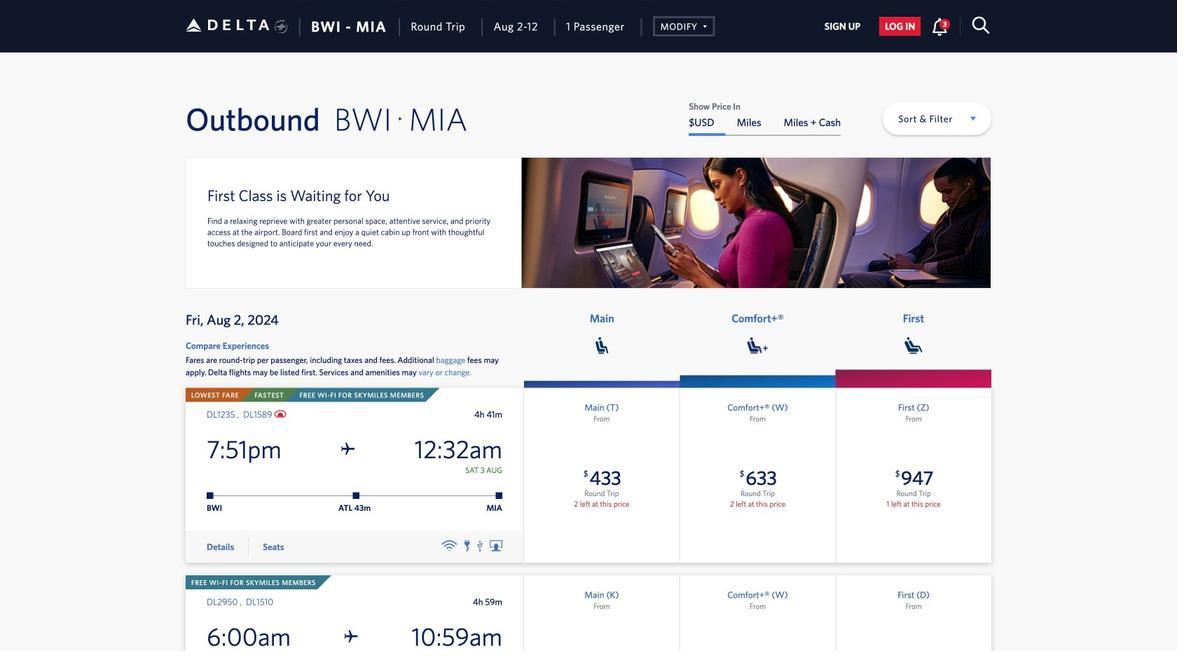 Task type: describe. For each thing, give the bounding box(es) containing it.
110v ac power image
[[464, 540, 470, 552]]

plane image
[[345, 630, 358, 644]]

main image
[[596, 337, 609, 354]]

usb power image
[[477, 540, 483, 552]]

wi fi image
[[442, 540, 457, 552]]

comfort+&#174; image
[[747, 337, 768, 354]]



Task type: vqa. For each thing, say whether or not it's contained in the screenshot.
rightmost cabin
no



Task type: locate. For each thing, give the bounding box(es) containing it.
show price in element
[[689, 102, 841, 111]]

main content
[[689, 102, 841, 136]]

personal entertainment image
[[490, 540, 503, 552]]

advsearchtriangle image
[[698, 19, 707, 32]]

banner image image
[[522, 158, 991, 288]]

plane image
[[342, 442, 355, 456]]

first image
[[905, 337, 923, 354]]

delta air lines image
[[186, 3, 270, 47]]

skyteam image
[[274, 5, 288, 49]]

red eye image
[[274, 409, 286, 418]]



